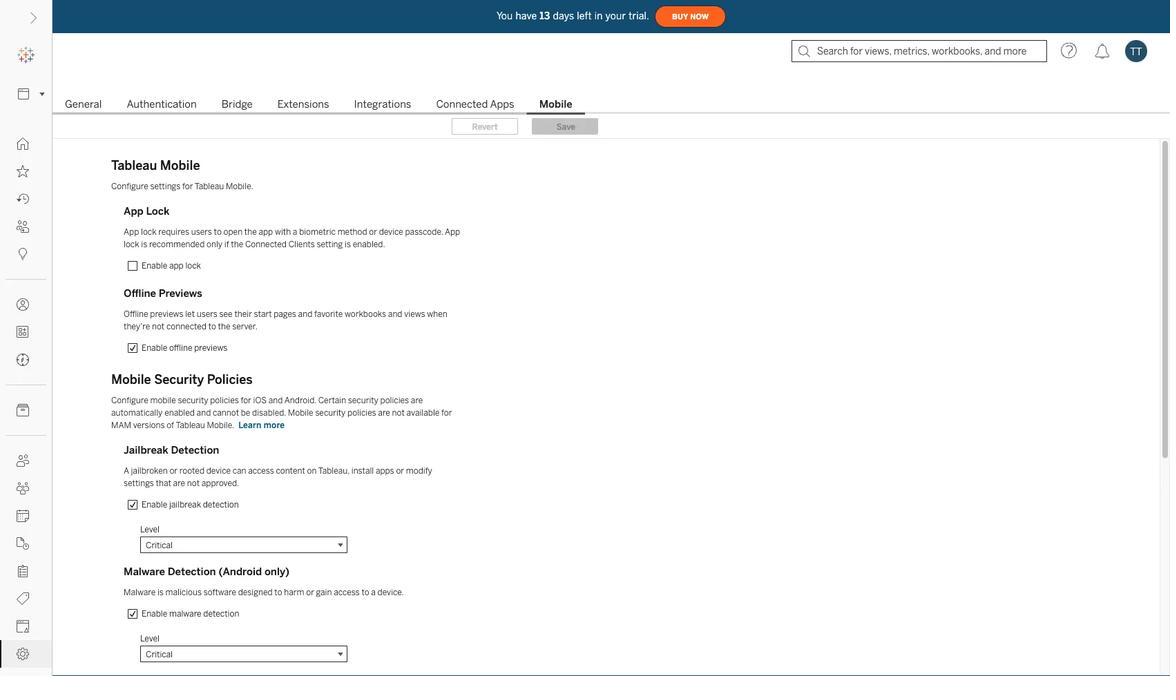 Task type: vqa. For each thing, say whether or not it's contained in the screenshot.
3rd 19675 from the top of the Ca-2015-158274 Ca-2015-158274 Ca-2015-158274 Us-2015-156216 Ca-2015-167850 Ca-2015-167850 11/19/2015, 12:00:00 Am 11/19/2015, 12:00:00 Am 11/19/2015, 12:00:00 Am 09/13/2015, 12:00:00 Am 08/09/2015, 12:00:00 Am 08/09/2015, 12:00:00 Am 11/24/2015, 12:00:00 Am 11/24/2015, 12:00:00 Am 11/24/2015, 12:00:00 Am 09/17/2015, 12:00:00 Am 08/16/2015, 12:00:00 Am 08/16/2015, 12:00:00 Am Second Class Second Class Second Class Standard Class Standard Class Standard Class Rm-19675 Rm-19675 Rm-19675 Ea-14035 Ag-10525 Ag-10525
no



Task type: locate. For each thing, give the bounding box(es) containing it.
1 vertical spatial offline
[[124, 309, 148, 319]]

1 vertical spatial detection
[[203, 609, 239, 619]]

the inside offline previews let users see their start pages and favorite workbooks and views when they're not connected to the server.
[[218, 322, 230, 332]]

mobile
[[539, 98, 573, 111], [160, 158, 200, 173], [111, 372, 151, 387], [288, 408, 313, 418]]

enable left the malware
[[142, 609, 167, 619]]

malware left malicious
[[124, 588, 156, 598]]

connected down with
[[245, 239, 287, 249]]

Search for views, metrics, workbooks, and more text field
[[792, 40, 1047, 62]]

2 configure from the top
[[111, 396, 148, 406]]

or inside app lock requires users to open the app with a biometric method or device passcode. app lock is recommended only if the connected clients setting is enabled.
[[369, 227, 377, 237]]

open
[[224, 227, 243, 237]]

users for app lock
[[191, 227, 212, 237]]

1 horizontal spatial a
[[371, 588, 376, 598]]

detection up rooted
[[171, 444, 219, 457]]

security up enabled
[[178, 396, 208, 406]]

configure inside "configure mobile security policies for ios and android. certain security policies are automatically enabled and cannot be disabled. mobile security policies are not available for mam versions of tableau mobile."
[[111, 396, 148, 406]]

0 horizontal spatial a
[[293, 227, 297, 237]]

2 offline from the top
[[124, 309, 148, 319]]

1 configure from the top
[[111, 181, 148, 191]]

2 vertical spatial the
[[218, 322, 230, 332]]

can
[[233, 466, 246, 476]]

0 horizontal spatial for
[[182, 181, 193, 191]]

are up available
[[411, 396, 423, 406]]

1 vertical spatial critical
[[146, 649, 173, 659]]

2 critical from the top
[[146, 649, 173, 659]]

access
[[248, 466, 274, 476], [334, 588, 360, 598]]

enable for enable jailbreak detection
[[142, 500, 167, 510]]

0 horizontal spatial app
[[169, 261, 184, 271]]

mobile. inside "configure mobile security policies for ios and android. certain security policies are automatically enabled and cannot be disabled. mobile security policies are not available for mam versions of tableau mobile."
[[207, 420, 234, 430]]

detection up malicious
[[168, 566, 216, 578]]

detection for malware detection (android only)
[[203, 609, 239, 619]]

critical inside dropdown button
[[146, 540, 173, 550]]

2 enable from the top
[[142, 343, 167, 353]]

1 vertical spatial configure
[[111, 396, 148, 406]]

security
[[154, 372, 204, 387]]

detection down approved.
[[203, 500, 239, 510]]

critical
[[146, 540, 173, 550], [146, 649, 173, 659]]

0 vertical spatial for
[[182, 181, 193, 191]]

4 enable from the top
[[142, 609, 167, 619]]

2 level from the top
[[140, 634, 160, 644]]

for
[[182, 181, 193, 191], [241, 396, 251, 406], [442, 408, 452, 418]]

pages
[[274, 309, 296, 319]]

1 horizontal spatial not
[[187, 478, 200, 488]]

configure
[[111, 181, 148, 191], [111, 396, 148, 406]]

or left "gain"
[[306, 588, 314, 598]]

app left lock
[[124, 205, 144, 218]]

2 malware from the top
[[124, 588, 156, 598]]

learn more
[[239, 420, 285, 430]]

1 horizontal spatial connected
[[436, 98, 488, 111]]

1 vertical spatial not
[[392, 408, 405, 418]]

0 vertical spatial previews
[[150, 309, 183, 319]]

available
[[407, 408, 440, 418]]

malware
[[124, 566, 165, 578], [124, 588, 156, 598]]

1 vertical spatial app
[[169, 261, 184, 271]]

the
[[244, 227, 257, 237], [231, 239, 243, 249], [218, 322, 230, 332]]

have
[[516, 10, 537, 22]]

to up only
[[214, 227, 222, 237]]

tableau
[[111, 158, 157, 173], [195, 181, 224, 191], [176, 420, 205, 430]]

0 vertical spatial access
[[248, 466, 274, 476]]

1 offline from the top
[[124, 287, 156, 300]]

1 vertical spatial connected
[[245, 239, 287, 249]]

mobile inside "configure mobile security policies for ios and android. certain security policies are automatically enabled and cannot be disabled. mobile security policies are not available for mam versions of tableau mobile."
[[288, 408, 313, 418]]

device inside app lock requires users to open the app with a biometric method or device passcode. app lock is recommended only if the connected clients setting is enabled.
[[379, 227, 403, 237]]

app
[[124, 205, 144, 218], [124, 227, 139, 237], [445, 227, 460, 237]]

1 vertical spatial mobile.
[[207, 420, 234, 430]]

of
[[167, 420, 174, 430]]

1 vertical spatial previews
[[194, 343, 228, 353]]

0 vertical spatial a
[[293, 227, 297, 237]]

0 vertical spatial detection
[[203, 500, 239, 510]]

settings down jailbroken
[[124, 478, 154, 488]]

setting
[[317, 239, 343, 249]]

0 vertical spatial offline
[[124, 287, 156, 300]]

for up 'be' at the bottom
[[241, 396, 251, 406]]

configure up automatically
[[111, 396, 148, 406]]

see
[[219, 309, 233, 319]]

0 vertical spatial lock
[[141, 227, 157, 237]]

critical down the malware
[[146, 649, 173, 659]]

previews inside offline previews let users see their start pages and favorite workbooks and views when they're not connected to the server.
[[150, 309, 183, 319]]

policies up cannot
[[210, 396, 239, 406]]

mobile.
[[226, 181, 253, 191], [207, 420, 234, 430]]

tableau up app lock
[[111, 158, 157, 173]]

designed
[[238, 588, 273, 598]]

0 vertical spatial detection
[[171, 444, 219, 457]]

and right pages
[[298, 309, 312, 319]]

1 vertical spatial level
[[140, 634, 160, 644]]

0 vertical spatial the
[[244, 227, 257, 237]]

not down rooted
[[187, 478, 200, 488]]

2 vertical spatial are
[[173, 478, 185, 488]]

1 vertical spatial settings
[[124, 478, 154, 488]]

not left available
[[392, 408, 405, 418]]

modify
[[406, 466, 432, 476]]

let
[[185, 309, 195, 319]]

app for app lock requires users to open the app with a biometric method or device passcode. app lock is recommended only if the connected clients setting is enabled.
[[124, 227, 139, 237]]

and
[[298, 309, 312, 319], [388, 309, 402, 319], [269, 396, 283, 406], [197, 408, 211, 418]]

1 horizontal spatial policies
[[348, 408, 376, 418]]

jailbreak
[[124, 444, 168, 457]]

enable left offline
[[142, 343, 167, 353]]

to inside app lock requires users to open the app with a biometric method or device passcode. app lock is recommended only if the connected clients setting is enabled.
[[214, 227, 222, 237]]

install
[[351, 466, 374, 476]]

are
[[411, 396, 423, 406], [378, 408, 390, 418], [173, 478, 185, 488]]

app left with
[[259, 227, 273, 237]]

access right can
[[248, 466, 274, 476]]

connected up revert
[[436, 98, 488, 111]]

users inside app lock requires users to open the app with a biometric method or device passcode. app lock is recommended only if the connected clients setting is enabled.
[[191, 227, 212, 237]]

sub-spaces tab list
[[53, 97, 1170, 115]]

0 horizontal spatial connected
[[245, 239, 287, 249]]

users up only
[[191, 227, 212, 237]]

1 vertical spatial users
[[197, 309, 218, 319]]

device up approved.
[[206, 466, 231, 476]]

users
[[191, 227, 212, 237], [197, 309, 218, 319]]

level for malware
[[140, 634, 160, 644]]

detection down software
[[203, 609, 239, 619]]

tableau down enabled
[[176, 420, 205, 430]]

0 horizontal spatial not
[[152, 322, 165, 332]]

policies up available
[[380, 396, 409, 406]]

apps
[[490, 98, 515, 111]]

for right available
[[442, 408, 452, 418]]

device
[[379, 227, 403, 237], [206, 466, 231, 476]]

security right the 'certain'
[[348, 396, 379, 406]]

detection for jailbreak detection
[[203, 500, 239, 510]]

app down app lock
[[124, 227, 139, 237]]

2 vertical spatial for
[[442, 408, 452, 418]]

2 vertical spatial lock
[[185, 261, 201, 271]]

1 critical from the top
[[146, 540, 173, 550]]

the down "see"
[[218, 322, 230, 332]]

enable down "that"
[[142, 500, 167, 510]]

are left available
[[378, 408, 390, 418]]

1 horizontal spatial security
[[315, 408, 346, 418]]

the right if
[[231, 239, 243, 249]]

level down the enable jailbreak detection
[[140, 524, 160, 534]]

method
[[338, 227, 367, 237]]

1 enable from the top
[[142, 261, 167, 271]]

users right let on the top left
[[197, 309, 218, 319]]

tableau up the "open"
[[195, 181, 224, 191]]

and left cannot
[[197, 408, 211, 418]]

not inside offline previews let users see their start pages and favorite workbooks and views when they're not connected to the server.
[[152, 322, 165, 332]]

mobile up automatically
[[111, 372, 151, 387]]

0 vertical spatial not
[[152, 322, 165, 332]]

1 vertical spatial a
[[371, 588, 376, 598]]

1 vertical spatial the
[[231, 239, 243, 249]]

navigation
[[53, 94, 1170, 115]]

extensions
[[278, 98, 329, 111]]

detection
[[203, 500, 239, 510], [203, 609, 239, 619]]

2 horizontal spatial not
[[392, 408, 405, 418]]

1 horizontal spatial device
[[379, 227, 403, 237]]

2 horizontal spatial the
[[244, 227, 257, 237]]

are right "that"
[[173, 478, 185, 488]]

is left malicious
[[157, 588, 164, 598]]

apps
[[376, 466, 394, 476]]

a right with
[[293, 227, 297, 237]]

or up enabled.
[[369, 227, 377, 237]]

offline inside offline previews let users see their start pages and favorite workbooks and views when they're not connected to the server.
[[124, 309, 148, 319]]

1 vertical spatial for
[[241, 396, 251, 406]]

to right connected
[[208, 322, 216, 332]]

1 vertical spatial tableau
[[195, 181, 224, 191]]

2 vertical spatial tableau
[[176, 420, 205, 430]]

malware up enable malware detection at the left
[[124, 566, 165, 578]]

malware
[[169, 609, 201, 619]]

is down method
[[345, 239, 351, 249]]

for down the tableau mobile
[[182, 181, 193, 191]]

and up 'disabled.'
[[269, 396, 283, 406]]

versions
[[133, 420, 165, 430]]

previews down offline previews
[[150, 309, 183, 319]]

access right "gain"
[[334, 588, 360, 598]]

authentication
[[127, 98, 197, 111]]

their
[[234, 309, 252, 319]]

0 vertical spatial users
[[191, 227, 212, 237]]

the right the "open"
[[244, 227, 257, 237]]

critical down jailbreak at the bottom of page
[[146, 540, 173, 550]]

main navigation. press the up and down arrow keys to access links. element
[[0, 130, 52, 668]]

enable up offline previews
[[142, 261, 167, 271]]

a inside app lock requires users to open the app with a biometric method or device passcode. app lock is recommended only if the connected clients setting is enabled.
[[293, 227, 297, 237]]

0 vertical spatial malware
[[124, 566, 165, 578]]

0 vertical spatial tableau
[[111, 158, 157, 173]]

1 malware from the top
[[124, 566, 165, 578]]

1 level from the top
[[140, 524, 160, 534]]

content
[[276, 466, 305, 476]]

passcode.
[[405, 227, 443, 237]]

your
[[606, 10, 626, 22]]

revert button
[[452, 118, 518, 135]]

a left device.
[[371, 588, 376, 598]]

critical for malware
[[146, 649, 173, 659]]

offline
[[124, 287, 156, 300], [124, 309, 148, 319]]

3 enable from the top
[[142, 500, 167, 510]]

detection
[[171, 444, 219, 457], [168, 566, 216, 578]]

0 vertical spatial app
[[259, 227, 273, 237]]

device inside a jailbroken or rooted device can access content on tableau, install apps or modify settings that are not approved.
[[206, 466, 231, 476]]

1 vertical spatial detection
[[168, 566, 216, 578]]

to inside offline previews let users see their start pages and favorite workbooks and views when they're not connected to the server.
[[208, 322, 216, 332]]

0 vertical spatial settings
[[150, 181, 181, 191]]

1 vertical spatial malware
[[124, 588, 156, 598]]

app down recommended
[[169, 261, 184, 271]]

critical button
[[140, 537, 348, 553]]

biometric
[[299, 227, 336, 237]]

settings down the tableau mobile
[[150, 181, 181, 191]]

bridge
[[222, 98, 253, 111]]

enabled.
[[353, 239, 385, 249]]

mobile
[[150, 396, 176, 406]]

connected
[[166, 322, 207, 332]]

2 vertical spatial not
[[187, 478, 200, 488]]

to left device.
[[362, 588, 369, 598]]

0 vertical spatial connected
[[436, 98, 488, 111]]

0 vertical spatial critical
[[146, 540, 173, 550]]

1 horizontal spatial access
[[334, 588, 360, 598]]

mobile. down cannot
[[207, 420, 234, 430]]

0 vertical spatial level
[[140, 524, 160, 534]]

0 horizontal spatial device
[[206, 466, 231, 476]]

navigation panel element
[[0, 41, 52, 668]]

0 vertical spatial configure
[[111, 181, 148, 191]]

0 horizontal spatial are
[[173, 478, 185, 488]]

gain
[[316, 588, 332, 598]]

policies up install
[[348, 408, 376, 418]]

0 horizontal spatial policies
[[210, 396, 239, 406]]

and left views
[[388, 309, 402, 319]]

0 horizontal spatial the
[[218, 322, 230, 332]]

start
[[254, 309, 272, 319]]

main content
[[53, 69, 1170, 676]]

mobile. up the "open"
[[226, 181, 253, 191]]

configure up app lock
[[111, 181, 148, 191]]

1 vertical spatial device
[[206, 466, 231, 476]]

1 vertical spatial access
[[334, 588, 360, 598]]

a
[[293, 227, 297, 237], [371, 588, 376, 598]]

connected inside sub-spaces tab list
[[436, 98, 488, 111]]

level down enable malware detection at the left
[[140, 634, 160, 644]]

0 horizontal spatial is
[[141, 239, 147, 249]]

not right they're
[[152, 322, 165, 332]]

not inside a jailbroken or rooted device can access content on tableau, install apps or modify settings that are not approved.
[[187, 478, 200, 488]]

with
[[275, 227, 291, 237]]

previews right offline
[[194, 343, 228, 353]]

1 vertical spatial are
[[378, 408, 390, 418]]

offline previews let users see their start pages and favorite workbooks and views when they're not connected to the server.
[[124, 309, 448, 332]]

not
[[152, 322, 165, 332], [392, 408, 405, 418], [187, 478, 200, 488]]

0 horizontal spatial previews
[[150, 309, 183, 319]]

to
[[214, 227, 222, 237], [208, 322, 216, 332], [275, 588, 282, 598], [362, 588, 369, 598]]

0 vertical spatial device
[[379, 227, 403, 237]]

1 horizontal spatial the
[[231, 239, 243, 249]]

device up enabled.
[[379, 227, 403, 237]]

is left recommended
[[141, 239, 147, 249]]

enable
[[142, 261, 167, 271], [142, 343, 167, 353], [142, 500, 167, 510], [142, 609, 167, 619]]

2 horizontal spatial are
[[411, 396, 423, 406]]

security down the 'certain'
[[315, 408, 346, 418]]

mobile down "android."
[[288, 408, 313, 418]]

13
[[540, 10, 550, 22]]

learn more link
[[234, 420, 289, 431]]

you have 13 days left in your trial.
[[497, 10, 650, 22]]

critical inside popup button
[[146, 649, 173, 659]]

users inside offline previews let users see their start pages and favorite workbooks and views when they're not connected to the server.
[[197, 309, 218, 319]]

0 horizontal spatial lock
[[124, 239, 139, 249]]

2 horizontal spatial policies
[[380, 396, 409, 406]]

mobile right 'apps'
[[539, 98, 573, 111]]

0 horizontal spatial access
[[248, 466, 274, 476]]

1 horizontal spatial app
[[259, 227, 273, 237]]

1 horizontal spatial for
[[241, 396, 251, 406]]

policies
[[207, 372, 253, 387]]

or
[[369, 227, 377, 237], [170, 466, 178, 476], [396, 466, 404, 476], [306, 588, 314, 598]]



Task type: describe. For each thing, give the bounding box(es) containing it.
if
[[224, 239, 229, 249]]

critical for jailbreak
[[146, 540, 173, 550]]

requires
[[158, 227, 189, 237]]

buy now button
[[655, 6, 726, 28]]

1 horizontal spatial is
[[157, 588, 164, 598]]

disabled.
[[252, 408, 286, 418]]

a jailbroken or rooted device can access content on tableau, install apps or modify settings that are not approved.
[[124, 466, 432, 488]]

configure settings for tableau mobile.
[[111, 181, 253, 191]]

(android
[[219, 566, 262, 578]]

connected apps
[[436, 98, 515, 111]]

jailbreak detection
[[124, 444, 219, 457]]

in
[[595, 10, 603, 22]]

configure for tableau mobile
[[111, 181, 148, 191]]

mobile up 'configure settings for tableau mobile.'
[[160, 158, 200, 173]]

0 horizontal spatial security
[[178, 396, 208, 406]]

now
[[690, 12, 709, 21]]

offline for offline previews let users see their start pages and favorite workbooks and views when they're not connected to the server.
[[124, 309, 148, 319]]

detection for jailbreak
[[171, 444, 219, 457]]

enable for enable app lock
[[142, 261, 167, 271]]

malware is malicious software designed to harm or gain access to a device.
[[124, 588, 404, 598]]

harm
[[284, 588, 304, 598]]

enable for enable offline previews
[[142, 343, 167, 353]]

more
[[264, 420, 285, 430]]

rooted
[[180, 466, 205, 476]]

tableau inside "configure mobile security policies for ios and android. certain security policies are automatically enabled and cannot be disabled. mobile security policies are not available for mam versions of tableau mobile."
[[176, 420, 205, 430]]

tableau mobile
[[111, 158, 200, 173]]

only
[[207, 239, 223, 249]]

users for offline previews
[[197, 309, 218, 319]]

certain
[[318, 396, 346, 406]]

offline
[[169, 343, 192, 353]]

revert
[[472, 121, 498, 131]]

critical button
[[140, 646, 348, 663]]

integrations
[[354, 98, 411, 111]]

app for app lock
[[124, 205, 144, 218]]

learn
[[239, 420, 262, 430]]

2 horizontal spatial for
[[442, 408, 452, 418]]

workbooks
[[345, 309, 386, 319]]

software
[[204, 588, 236, 598]]

1 horizontal spatial lock
[[141, 227, 157, 237]]

jailbreak
[[169, 500, 201, 510]]

1 horizontal spatial are
[[378, 408, 390, 418]]

server.
[[232, 322, 258, 332]]

malicious
[[166, 588, 202, 598]]

clients
[[289, 239, 315, 249]]

2 horizontal spatial lock
[[185, 261, 201, 271]]

access inside a jailbroken or rooted device can access content on tableau, install apps or modify settings that are not approved.
[[248, 466, 274, 476]]

enable jailbreak detection
[[142, 500, 239, 510]]

1 vertical spatial lock
[[124, 239, 139, 249]]

device.
[[378, 588, 404, 598]]

1 horizontal spatial previews
[[194, 343, 228, 353]]

cannot
[[213, 408, 239, 418]]

to left harm
[[275, 588, 282, 598]]

days
[[553, 10, 574, 22]]

mobile security policies
[[111, 372, 253, 387]]

enable malware detection
[[142, 609, 239, 619]]

0 vertical spatial mobile.
[[226, 181, 253, 191]]

lock
[[146, 205, 170, 218]]

enable for enable malware detection
[[142, 609, 167, 619]]

on
[[307, 466, 317, 476]]

they're
[[124, 322, 150, 332]]

tableau,
[[318, 466, 350, 476]]

navigation containing general
[[53, 94, 1170, 115]]

favorite
[[314, 309, 343, 319]]

malware for malware is malicious software designed to harm or gain access to a device.
[[124, 588, 156, 598]]

android.
[[284, 396, 317, 406]]

when
[[427, 309, 448, 319]]

enable offline previews
[[142, 343, 228, 353]]

2 horizontal spatial security
[[348, 396, 379, 406]]

2 horizontal spatial is
[[345, 239, 351, 249]]

enabled
[[165, 408, 195, 418]]

views
[[404, 309, 425, 319]]

automatically
[[111, 408, 163, 418]]

detection for malware
[[168, 566, 216, 578]]

offline for offline previews
[[124, 287, 156, 300]]

or up "that"
[[170, 466, 178, 476]]

buy
[[672, 12, 688, 21]]

mam
[[111, 420, 131, 430]]

recommended
[[149, 239, 205, 249]]

are inside a jailbroken or rooted device can access content on tableau, install apps or modify settings that are not approved.
[[173, 478, 185, 488]]

malware detection (android only)
[[124, 566, 290, 578]]

offline previews
[[124, 287, 202, 300]]

0 vertical spatial are
[[411, 396, 423, 406]]

settings inside a jailbroken or rooted device can access content on tableau, install apps or modify settings that are not approved.
[[124, 478, 154, 488]]

or right 'apps'
[[396, 466, 404, 476]]

you
[[497, 10, 513, 22]]

app lock requires users to open the app with a biometric method or device passcode. app lock is recommended only if the connected clients setting is enabled.
[[124, 227, 460, 249]]

malware for malware detection (android only)
[[124, 566, 165, 578]]

enable app lock
[[142, 261, 201, 271]]

not inside "configure mobile security policies for ios and android. certain security policies are automatically enabled and cannot be disabled. mobile security policies are not available for mam versions of tableau mobile."
[[392, 408, 405, 418]]

ios
[[253, 396, 267, 406]]

app inside app lock requires users to open the app with a biometric method or device passcode. app lock is recommended only if the connected clients setting is enabled.
[[259, 227, 273, 237]]

left
[[577, 10, 592, 22]]

configure for mobile security policies
[[111, 396, 148, 406]]

jailbroken
[[131, 466, 168, 476]]

buy now
[[672, 12, 709, 21]]

configure mobile security policies for ios and android. certain security policies are automatically enabled and cannot be disabled. mobile security policies are not available for mam versions of tableau mobile.
[[111, 396, 452, 430]]

trial.
[[629, 10, 650, 22]]

a
[[124, 466, 129, 476]]

that
[[156, 478, 171, 488]]

main content containing tableau mobile
[[53, 69, 1170, 676]]

mobile inside sub-spaces tab list
[[539, 98, 573, 111]]

connected inside app lock requires users to open the app with a biometric method or device passcode. app lock is recommended only if the connected clients setting is enabled.
[[245, 239, 287, 249]]

level for jailbreak
[[140, 524, 160, 534]]

only)
[[265, 566, 290, 578]]

previews
[[159, 287, 202, 300]]

approved.
[[202, 478, 239, 488]]

app right passcode.
[[445, 227, 460, 237]]



